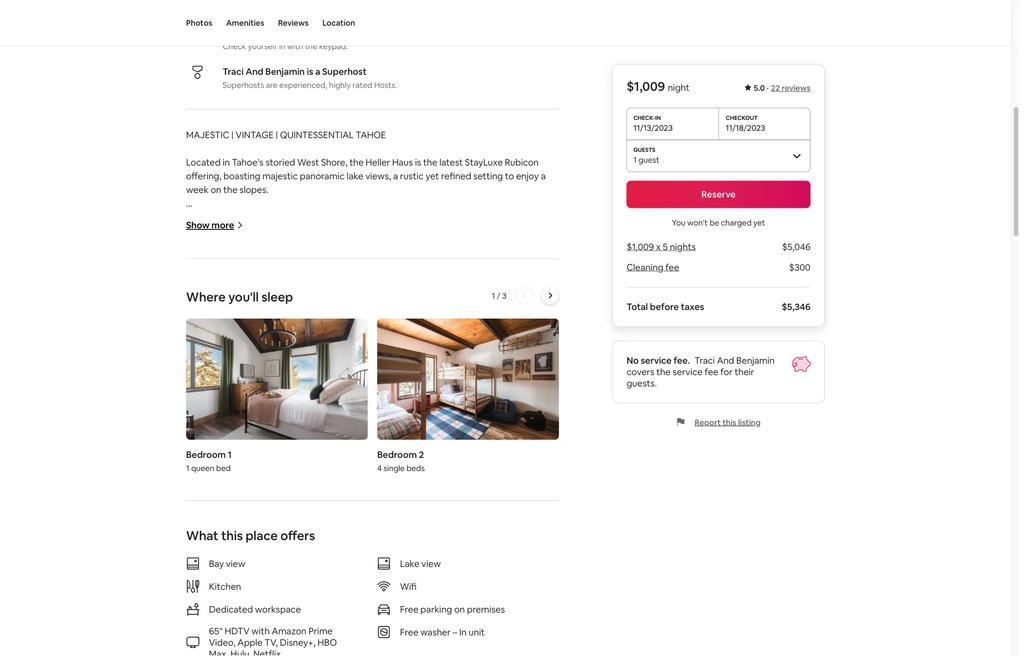 Task type: locate. For each thing, give the bounding box(es) containing it.
or right slopes,
[[533, 376, 542, 387]]

0 horizontal spatial all
[[235, 417, 244, 428]]

|
[[232, 129, 234, 141], [276, 129, 278, 141]]

- 4 bathrooms
[[186, 252, 245, 264]]

0 horizontal spatial benjamin
[[266, 65, 305, 77]]

bedroom up single
[[377, 449, 417, 460]]

located
[[186, 156, 221, 168]]

service
[[641, 355, 672, 366], [673, 366, 703, 378]]

0 horizontal spatial that
[[331, 458, 348, 470]]

bedroom up queen
[[186, 449, 226, 460]]

0 vertical spatial unload
[[428, 540, 456, 552]]

reserve button
[[627, 181, 811, 208]]

- left ski
[[186, 307, 190, 319]]

0 vertical spatial haus
[[392, 156, 413, 168]]

your inside a home for all seasons, and retaining its gorgeous redwood post and beam architecture and soaring granite fireplace, this cozy but spacious mountain lodge is the perfect basecamp for all of your tahoe adventures. enjoy panoramic views from rubicon peak to mt rose, and sapphire blue waters that appear to be so close you could almost reach it. the heller haus is perched atop a vista that allows for a truly four season tahoe experience.
[[268, 444, 287, 456]]

unload down redwoods,
[[379, 554, 407, 566]]

with inside greeted with the warmth of alder and redwoods, you can unload your gear as you enter the mudroom. shake the snow off your boots, unload your gear, and head inside the old growth redwood halls of heller haus.
[[224, 540, 242, 552]]

1 horizontal spatial day
[[456, 376, 471, 387]]

1 vertical spatial rubicon
[[487, 444, 521, 456]]

0 horizontal spatial bedroom
[[186, 449, 226, 460]]

0 vertical spatial free
[[400, 603, 419, 615]]

indulge in the serene beauty of lake tahoe from the comfort of our modern rustic bedroom, thoughtfully designed to provide a refined mountain escape and elevate your stay. image
[[186, 318, 368, 440], [186, 318, 368, 440]]

double the fun, double the beds, and double the memories made in this cozy kids' room! image
[[377, 318, 559, 440], [377, 318, 559, 440]]

in
[[460, 626, 467, 638]]

1 horizontal spatial view
[[257, 211, 276, 223]]

boots,
[[350, 554, 377, 566]]

redwood inside a home for all seasons, and retaining its gorgeous redwood post and beam architecture and soaring granite fireplace, this cozy but spacious mountain lodge is the perfect basecamp for all of your tahoe adventures. enjoy panoramic views from rubicon peak to mt rose, and sapphire blue waters that appear to be so close you could almost reach it. the heller haus is perched atop a vista that allows for a truly four season tahoe experience.
[[395, 417, 433, 428]]

1 horizontal spatial |
[[276, 129, 278, 141]]

1 vertical spatial as
[[383, 595, 393, 607]]

0 vertical spatial 4
[[192, 252, 197, 264]]

0 horizontal spatial yet
[[426, 170, 439, 182]]

the left latest
[[423, 156, 438, 168]]

1 vertical spatial an
[[186, 389, 196, 401]]

fully
[[321, 650, 339, 656]]

haus down sapphire
[[231, 472, 252, 483]]

you inside while tahoe prides itself with incredible culinary adventures, sometimes nothing beats a home cooked meal with the family. worry not, this kitchen is stocked and ready with everything you need including a fully stocked spice rack, and even basics like sugar, flou
[[234, 650, 249, 656]]

1 horizontal spatial bedroom
[[377, 449, 417, 460]]

1 vertical spatial and
[[717, 355, 735, 366]]

beam
[[474, 417, 498, 428]]

2 $1,009 from the top
[[627, 241, 655, 253]]

traci right fee.
[[695, 355, 715, 366]]

appointments
[[483, 362, 543, 374]]

0 vertical spatial lake
[[347, 170, 364, 182]]

0 horizontal spatial view
[[226, 558, 245, 570]]

0 horizontal spatial day
[[218, 389, 234, 401]]

unwind on italian leather or curl up with a book as the fire roars on in the granite hearth.
[[186, 595, 552, 607]]

of up sapphire
[[257, 444, 266, 456]]

free parking on premises
[[400, 603, 505, 615]]

cooked
[[212, 636, 244, 648]]

1 vertical spatial home
[[186, 636, 210, 648]]

0 vertical spatial day
[[456, 376, 471, 387]]

meal
[[246, 636, 266, 648]]

on
[[211, 184, 221, 195], [473, 376, 484, 387], [252, 389, 263, 401], [220, 595, 231, 607], [450, 595, 461, 607], [455, 603, 465, 615]]

1 vertical spatial be
[[393, 458, 404, 470]]

1 left guest
[[634, 155, 637, 165]]

traci
[[223, 65, 244, 77], [695, 355, 715, 366]]

bedroom for bedroom 1
[[186, 449, 226, 460]]

1 vertical spatial lake
[[238, 211, 255, 223]]

1 horizontal spatial haus
[[392, 156, 413, 168]]

be right won't
[[710, 217, 720, 228]]

2 - from the top
[[186, 252, 190, 264]]

65" hdtv with amazon prime video, apple tv, disney+, hbo max, hulu, netflix
[[209, 625, 337, 656]]

prides
[[240, 622, 266, 634]]

on down modern
[[473, 376, 484, 387]]

you down the apple
[[234, 650, 249, 656]]

and up basics
[[475, 636, 491, 648]]

cleaning fee
[[627, 262, 680, 273]]

1 horizontal spatial lake
[[347, 170, 364, 182]]

4 inside bedroom 2 4 single beds
[[377, 463, 382, 473]]

0 vertical spatial $1,009
[[627, 78, 666, 95]]

1 horizontal spatial fee
[[705, 366, 719, 378]]

day down stunning
[[218, 389, 234, 401]]

of up snow
[[295, 540, 304, 552]]

heller up 'views,'
[[366, 156, 390, 168]]

0 vertical spatial that
[[331, 458, 348, 470]]

luxury
[[239, 225, 267, 236]]

benjamin inside traci and benjamin is a superhost superhosts are experienced, highly rated hosts.
[[266, 65, 305, 77]]

granite
[[237, 430, 267, 442], [488, 595, 518, 607]]

the left keypad.
[[305, 41, 318, 51]]

bedroom inside bedroom 1 1 queen bed
[[186, 449, 226, 460]]

day
[[456, 376, 471, 387], [218, 389, 234, 401]]

haus inside "thoughtfully renovated and restored in 2023, the heller haus returns to tahoe with the rich character of a classic alpine lodge, while delivering refined modern appointments and stunning design allowing you to unwind after an exhilarating day on the slopes, or a an epic day out on the lake."
[[420, 348, 440, 360]]

this inside a home for all seasons, and retaining its gorgeous redwood post and beam architecture and soaring granite fireplace, this cozy but spacious mountain lodge is the perfect basecamp for all of your tahoe adventures. enjoy panoramic views from rubicon peak to mt rose, and sapphire blue waters that appear to be so close you could almost reach it. the heller haus is perched atop a vista that allows for a truly four season tahoe experience.
[[310, 430, 325, 442]]

0 vertical spatial as
[[500, 540, 509, 552]]

in right yourself
[[279, 41, 286, 51]]

1 $1,009 from the top
[[627, 78, 666, 95]]

0 horizontal spatial unload
[[379, 554, 407, 566]]

1 horizontal spatial an
[[393, 376, 403, 387]]

2 | from the left
[[276, 129, 278, 141]]

4 left bathrooms
[[192, 252, 197, 264]]

-
[[186, 211, 190, 223], [186, 252, 190, 264], [186, 280, 190, 291], [186, 293, 190, 305], [186, 307, 190, 319]]

delivering
[[373, 362, 414, 374]]

1 vertical spatial fee
[[705, 366, 719, 378]]

heller inside a home for all seasons, and retaining its gorgeous redwood post and beam architecture and soaring granite fireplace, this cozy but spacious mountain lodge is the perfect basecamp for all of your tahoe adventures. enjoy panoramic views from rubicon peak to mt rose, and sapphire blue waters that appear to be so close you could almost reach it. the heller haus is perched atop a vista that allows for a truly four season tahoe experience.
[[204, 472, 229, 483]]

that up vista
[[331, 458, 348, 470]]

0 horizontal spatial |
[[232, 129, 234, 141]]

the left fee.
[[657, 366, 671, 378]]

1 horizontal spatial that
[[349, 472, 367, 483]]

$1,009 left x
[[627, 241, 655, 253]]

panoramic
[[192, 211, 236, 223]]

you down the alpine
[[309, 376, 324, 387]]

2 horizontal spatial view
[[422, 558, 441, 570]]

1 vertical spatial traci
[[695, 355, 715, 366]]

heller up delivering
[[393, 348, 418, 360]]

cleaning fee button
[[627, 262, 680, 273]]

slopes.
[[240, 184, 269, 195]]

is up rustic
[[415, 156, 421, 168]]

2 bedroom from the left
[[377, 449, 417, 460]]

italian
[[233, 595, 258, 607]]

bay view
[[209, 558, 245, 570]]

0 horizontal spatial 4
[[192, 252, 197, 264]]

is up from
[[472, 430, 478, 442]]

0 horizontal spatial redwood
[[219, 568, 257, 579]]

to up it.
[[546, 444, 555, 456]]

5
[[663, 241, 668, 253]]

traci inside traci and benjamin is a superhost superhosts are experienced, highly rated hosts.
[[223, 65, 244, 77]]

home inside a home for all seasons, and retaining its gorgeous redwood post and beam architecture and soaring granite fireplace, this cozy but spacious mountain lodge is the perfect basecamp for all of your tahoe adventures. enjoy panoramic views from rubicon peak to mt rose, and sapphire blue waters that appear to be so close you could almost reach it. the heller haus is perched atop a vista that allows for a truly four season tahoe experience.
[[195, 417, 219, 428]]

not,
[[362, 636, 378, 648]]

free for free parking on premises
[[400, 603, 419, 615]]

0 horizontal spatial traci
[[223, 65, 244, 77]]

1 horizontal spatial panoramic
[[393, 444, 437, 456]]

- for - granite hearth and wood burning fireplace - fast starlink mesh wifi - ski storage and pantry
[[186, 280, 190, 291]]

you won't be charged yet
[[672, 217, 766, 228]]

view inside '- panoramic lake view ~ 3000 sq ft luxury lodge'
[[257, 211, 276, 223]]

like
[[491, 650, 505, 656]]

0 vertical spatial all
[[235, 417, 244, 428]]

panoramic
[[300, 170, 345, 182], [393, 444, 437, 456]]

and inside traci and benjamin covers the service fee for their guests.
[[717, 355, 735, 366]]

yet inside located in tahoe's storied west shore, the heller haus is the latest stayluxe rubicon offering, boasting majestic panoramic lake views, a rustic yet refined setting to enjoy a week on the slopes.
[[426, 170, 439, 182]]

the left slopes,
[[486, 376, 500, 387]]

heller down rose,
[[204, 472, 229, 483]]

with inside the 65" hdtv with amazon prime video, apple tv, disney+, hbo max, hulu, netflix
[[252, 625, 270, 637]]

and right rose,
[[224, 458, 240, 470]]

- up ~
[[186, 211, 190, 223]]

tahoe up appointments
[[486, 348, 511, 360]]

1 vertical spatial unload
[[379, 554, 407, 566]]

0 vertical spatial home
[[195, 417, 219, 428]]

0 horizontal spatial panoramic
[[300, 170, 345, 182]]

book
[[360, 595, 381, 607]]

the inside self check-in check yourself in with the keypad.
[[305, 41, 318, 51]]

0 vertical spatial be
[[710, 217, 720, 228]]

traci for superhosts
[[223, 65, 244, 77]]

$1,009 for $1,009 x 5 nights
[[627, 241, 655, 253]]

of inside a home for all seasons, and retaining its gorgeous redwood post and beam architecture and soaring granite fireplace, this cozy but spacious mountain lodge is the perfect basecamp for all of your tahoe adventures. enjoy panoramic views from rubicon peak to mt rose, and sapphire blue waters that appear to be so close you could almost reach it. the heller haus is perched atop a vista that allows for a truly four season tahoe experience.
[[257, 444, 266, 456]]

0 horizontal spatial haus
[[231, 472, 252, 483]]

the inside while tahoe prides itself with incredible culinary adventures, sometimes nothing beats a home cooked meal with the family. worry not, this kitchen is stocked and ready with everything you need including a fully stocked spice rack, and even basics like sugar, flou
[[289, 636, 303, 648]]

self
[[223, 27, 239, 38]]

refined inside "thoughtfully renovated and restored in 2023, the heller haus returns to tahoe with the rich character of a classic alpine lodge, while delivering refined modern appointments and stunning design allowing you to unwind after an exhilarating day on the slopes, or a an epic day out on the lake."
[[416, 362, 446, 374]]

greeted
[[186, 540, 222, 552]]

parking
[[421, 603, 453, 615]]

panoramic inside located in tahoe's storied west shore, the heller haus is the latest stayluxe rubicon offering, boasting majestic panoramic lake views, a rustic yet refined setting to enjoy a week on the slopes.
[[300, 170, 345, 182]]

1 horizontal spatial as
[[500, 540, 509, 552]]

need
[[251, 650, 272, 656]]

| right vintage
[[276, 129, 278, 141]]

rustic
[[400, 170, 424, 182]]

your
[[268, 444, 287, 456], [458, 540, 477, 552], [329, 554, 348, 566], [409, 554, 428, 566]]

as up inside on the bottom
[[500, 540, 509, 552]]

adventures.
[[317, 444, 366, 456]]

offering,
[[186, 170, 222, 182]]

won't
[[688, 217, 708, 228]]

1 vertical spatial yet
[[754, 217, 766, 228]]

home down the while
[[186, 636, 210, 648]]

0 horizontal spatial an
[[186, 389, 196, 401]]

1 vertical spatial $1,009
[[627, 241, 655, 253]]

on inside located in tahoe's storied west shore, the heller haus is the latest stayluxe rubicon offering, boasting majestic panoramic lake views, a rustic yet refined setting to enjoy a week on the slopes.
[[211, 184, 221, 195]]

an left epic at the left
[[186, 389, 196, 401]]

0 horizontal spatial or
[[291, 595, 300, 607]]

refined for yet
[[441, 170, 472, 182]]

haus for returns
[[420, 348, 440, 360]]

warmth
[[260, 540, 293, 552]]

benjamin inside traci and benjamin covers the service fee for their guests.
[[737, 355, 775, 366]]

x
[[657, 241, 661, 253]]

lodge
[[269, 225, 295, 236]]

photos button
[[186, 0, 212, 46]]

hearth.
[[520, 595, 550, 607]]

and right alder
[[329, 540, 345, 552]]

0 vertical spatial redwood
[[395, 417, 433, 428]]

- for - 4 bathrooms
[[186, 252, 190, 264]]

a down the 'family.'
[[314, 650, 319, 656]]

enjoy
[[517, 170, 539, 182]]

tahoe inside while tahoe prides itself with incredible culinary adventures, sometimes nothing beats a home cooked meal with the family. worry not, this kitchen is stocked and ready with everything you need including a fully stocked spice rack, and even basics like sugar, flou
[[212, 622, 238, 634]]

the down beam
[[480, 430, 494, 442]]

home right a
[[195, 417, 219, 428]]

- for - panoramic lake view ~ 3000 sq ft luxury lodge
[[186, 211, 190, 223]]

lake view
[[400, 558, 441, 570]]

a left vista
[[321, 472, 326, 483]]

4
[[192, 252, 197, 264], [377, 463, 382, 473]]

1 - from the top
[[186, 211, 190, 223]]

renovated
[[242, 348, 285, 360]]

0 vertical spatial yet
[[426, 170, 439, 182]]

2 vertical spatial haus
[[231, 472, 252, 483]]

heller inside located in tahoe's storied west shore, the heller haus is the latest stayluxe rubicon offering, boasting majestic panoramic lake views, a rustic yet refined setting to enjoy a week on the slopes.
[[366, 156, 390, 168]]

alder
[[306, 540, 327, 552]]

refined down latest
[[441, 170, 472, 182]]

this up spice
[[380, 636, 395, 648]]

- inside '- panoramic lake view ~ 3000 sq ft luxury lodge'
[[186, 211, 190, 223]]

the up growth in the bottom left of the page
[[186, 554, 200, 566]]

1 horizontal spatial 4
[[377, 463, 382, 473]]

0 vertical spatial an
[[393, 376, 403, 387]]

guests.
[[627, 378, 657, 389]]

to down lodge,
[[326, 376, 335, 387]]

~
[[186, 225, 192, 236]]

1 horizontal spatial benjamin
[[737, 355, 775, 366]]

1 vertical spatial that
[[349, 472, 367, 483]]

as right book
[[383, 595, 393, 607]]

perfect
[[496, 430, 528, 442]]

family.
[[305, 636, 332, 648]]

be
[[710, 217, 720, 228], [393, 458, 404, 470]]

service inside traci and benjamin covers the service fee for their guests.
[[673, 366, 703, 378]]

1 up bed
[[228, 449, 232, 460]]

service right covers
[[673, 366, 703, 378]]

0 horizontal spatial be
[[393, 458, 404, 470]]

free up adventures,
[[400, 603, 419, 615]]

granite up "nothing" on the bottom of page
[[488, 595, 518, 607]]

1 horizontal spatial traci
[[695, 355, 715, 366]]

lake inside located in tahoe's storied west shore, the heller haus is the latest stayluxe rubicon offering, boasting majestic panoramic lake views, a rustic yet refined setting to enjoy a week on the slopes.
[[347, 170, 364, 182]]

bedroom inside bedroom 2 4 single beds
[[377, 449, 417, 460]]

0 vertical spatial and
[[246, 65, 264, 77]]

workspace
[[255, 603, 301, 615]]

and inside traci and benjamin is a superhost superhosts are experienced, highly rated hosts.
[[246, 65, 264, 77]]

1 vertical spatial free
[[400, 626, 419, 638]]

1 horizontal spatial be
[[710, 217, 720, 228]]

while
[[349, 362, 371, 374]]

heller inside "thoughtfully renovated and restored in 2023, the heller haus returns to tahoe with the rich character of a classic alpine lodge, while delivering refined modern appointments and stunning design allowing you to unwind after an exhilarating day on the slopes, or a an epic day out on the lake."
[[393, 348, 418, 360]]

shake
[[248, 554, 273, 566]]

5 - from the top
[[186, 307, 190, 319]]

1 bedroom from the left
[[186, 449, 226, 460]]

season
[[458, 472, 488, 483]]

the up appointments
[[534, 348, 548, 360]]

1 horizontal spatial redwood
[[395, 417, 433, 428]]

unwind
[[186, 595, 218, 607]]

0 vertical spatial traci
[[223, 65, 244, 77]]

1 horizontal spatial and
[[717, 355, 735, 366]]

tahoe down almost
[[490, 472, 515, 483]]

1 vertical spatial granite
[[488, 595, 518, 607]]

the inside a home for all seasons, and retaining its gorgeous redwood post and beam architecture and soaring granite fireplace, this cozy but spacious mountain lodge is the perfect basecamp for all of your tahoe adventures. enjoy panoramic views from rubicon peak to mt rose, and sapphire blue waters that appear to be so close you could almost reach it. the heller haus is perched atop a vista that allows for a truly four season tahoe experience.
[[480, 430, 494, 442]]

greeted with the warmth of alder and redwoods, you can unload your gear as you enter the mudroom. shake the snow off your boots, unload your gear, and head inside the old growth redwood halls of heller haus.
[[186, 540, 553, 579]]

in
[[270, 27, 278, 38], [279, 41, 286, 51], [223, 156, 230, 168], [343, 348, 350, 360], [463, 595, 470, 607]]

0 horizontal spatial lake
[[238, 211, 255, 223]]

view right lake
[[422, 558, 441, 570]]

0 vertical spatial panoramic
[[300, 170, 345, 182]]

0 horizontal spatial service
[[641, 355, 672, 366]]

bedroom for bedroom 2
[[377, 449, 417, 460]]

3 - from the top
[[186, 280, 190, 291]]

with
[[287, 41, 303, 51], [513, 348, 532, 360], [224, 540, 242, 552], [333, 595, 351, 607], [291, 622, 309, 634], [252, 625, 270, 637], [268, 636, 287, 648], [519, 636, 537, 648]]

all
[[235, 417, 244, 428], [246, 444, 255, 456]]

storage
[[206, 307, 238, 319]]

your down the can
[[409, 554, 428, 566]]

1 horizontal spatial service
[[673, 366, 703, 378]]

unload
[[428, 540, 456, 552], [379, 554, 407, 566]]

your up "head"
[[458, 540, 477, 552]]

yet right rustic
[[426, 170, 439, 182]]

refined for delivering
[[416, 362, 446, 374]]

in up sometimes
[[463, 595, 470, 607]]

granite inside a home for all seasons, and retaining its gorgeous redwood post and beam architecture and soaring granite fireplace, this cozy but spacious mountain lodge is the perfect basecamp for all of your tahoe adventures. enjoy panoramic views from rubicon peak to mt rose, and sapphire blue waters that appear to be so close you could almost reach it. the heller haus is perched atop a vista that allows for a truly four season tahoe experience.
[[237, 430, 267, 442]]

panoramic up so
[[393, 444, 437, 456]]

1 horizontal spatial yet
[[754, 217, 766, 228]]

in left 2023,
[[343, 348, 350, 360]]

located in tahoe's storied west shore, the heller haus is the latest stayluxe rubicon offering, boasting majestic panoramic lake views, a rustic yet refined setting to enjoy a week on the slopes.
[[186, 156, 548, 195]]

0 horizontal spatial and
[[246, 65, 264, 77]]

1 vertical spatial redwood
[[219, 568, 257, 579]]

this inside while tahoe prides itself with incredible culinary adventures, sometimes nothing beats a home cooked meal with the family. worry not, this kitchen is stocked and ready with everything you need including a fully stocked spice rack, and even basics like sugar, flou
[[380, 636, 395, 648]]

yet right the charged
[[754, 217, 766, 228]]

1 / 3
[[492, 290, 507, 301]]

haus for is
[[392, 156, 413, 168]]

the down warmth
[[275, 554, 289, 566]]

0 vertical spatial granite
[[237, 430, 267, 442]]

are
[[266, 80, 278, 90]]

storied
[[266, 156, 295, 168]]

view up luxury
[[257, 211, 276, 223]]

0 vertical spatial fee
[[666, 262, 680, 273]]

this down the retaining at the left of the page
[[310, 430, 325, 442]]

1 vertical spatial stocked
[[341, 650, 375, 656]]

rubicon up enjoy at the right of the page
[[505, 156, 539, 168]]

restored
[[305, 348, 341, 360]]

0 vertical spatial benjamin
[[266, 65, 305, 77]]

snow
[[291, 554, 314, 566]]

2 horizontal spatial haus
[[420, 348, 440, 360]]

0 vertical spatial refined
[[441, 170, 472, 182]]

your down fireplace, on the left bottom
[[268, 444, 287, 456]]

1 vertical spatial benjamin
[[737, 355, 775, 366]]

lake left 'views,'
[[347, 170, 364, 182]]

0 vertical spatial rubicon
[[505, 156, 539, 168]]

tahoe
[[486, 348, 511, 360], [289, 444, 315, 456], [490, 472, 515, 483], [212, 622, 238, 634]]

1 horizontal spatial stocked
[[439, 636, 473, 648]]

fireplace,
[[269, 430, 308, 442]]

1 vertical spatial panoramic
[[393, 444, 437, 456]]

0 horizontal spatial granite
[[237, 430, 267, 442]]

rubicon inside located in tahoe's storied west shore, the heller haus is the latest stayluxe rubicon offering, boasting majestic panoramic lake views, a rustic yet refined setting to enjoy a week on the slopes.
[[505, 156, 539, 168]]

redwood up mountain at the left bottom of the page
[[395, 417, 433, 428]]

day down modern
[[456, 376, 471, 387]]

traci inside traci and benjamin covers the service fee for their guests.
[[695, 355, 715, 366]]

1 vertical spatial haus
[[420, 348, 440, 360]]

hdtv
[[225, 625, 250, 637]]

2 free from the top
[[400, 626, 419, 638]]

tv,
[[265, 637, 278, 648]]

1 horizontal spatial or
[[533, 376, 542, 387]]

1 free from the top
[[400, 603, 419, 615]]

1 horizontal spatial unload
[[428, 540, 456, 552]]

0 vertical spatial or
[[533, 376, 542, 387]]

- left granite
[[186, 280, 190, 291]]

to inside located in tahoe's storied west shore, the heller haus is the latest stayluxe rubicon offering, boasting majestic panoramic lake views, a rustic yet refined setting to enjoy a week on the slopes.
[[505, 170, 515, 182]]

1
[[634, 155, 637, 165], [492, 290, 495, 301], [228, 449, 232, 460], [186, 463, 190, 473]]

haus inside located in tahoe's storied west shore, the heller haus is the latest stayluxe rubicon offering, boasting majestic panoramic lake views, a rustic yet refined setting to enjoy a week on the slopes.
[[392, 156, 413, 168]]

refined inside located in tahoe's storied west shore, the heller haus is the latest stayluxe rubicon offering, boasting majestic panoramic lake views, a rustic yet refined setting to enjoy a week on the slopes.
[[441, 170, 472, 182]]

be left so
[[393, 458, 404, 470]]

old
[[536, 554, 549, 566]]

1 vertical spatial all
[[246, 444, 255, 456]]

is up experienced,
[[307, 65, 314, 77]]

amazon
[[272, 625, 307, 637]]

traci up superhosts
[[223, 65, 244, 77]]

1 vertical spatial 4
[[377, 463, 382, 473]]

and left their
[[717, 355, 735, 366]]

benjamin for experienced,
[[266, 65, 305, 77]]



Task type: vqa. For each thing, say whether or not it's contained in the screenshot.
rightmost UNLOAD
yes



Task type: describe. For each thing, give the bounding box(es) containing it.
$1,009 for $1,009 night
[[627, 78, 666, 95]]

basecamp
[[186, 444, 230, 456]]

adventures,
[[389, 622, 438, 634]]

the down 'wifi'
[[395, 595, 409, 607]]

- granite hearth and wood burning fireplace - fast starlink mesh wifi - ski storage and pantry
[[186, 280, 370, 319]]

the inside traci and benjamin covers the service fee for their guests.
[[657, 366, 671, 378]]

1 | from the left
[[232, 129, 234, 141]]

on down design
[[252, 389, 263, 401]]

peak
[[523, 444, 544, 456]]

rack,
[[401, 650, 421, 656]]

growth
[[186, 568, 217, 579]]

apple
[[238, 637, 263, 648]]

unwind
[[337, 376, 368, 387]]

night
[[668, 82, 690, 93]]

and down 'you'll'
[[240, 307, 256, 319]]

1 guest
[[634, 155, 660, 165]]

and up lodge
[[456, 417, 472, 428]]

0 horizontal spatial fee
[[666, 262, 680, 273]]

$1,009 x 5 nights button
[[627, 241, 696, 253]]

for down so
[[397, 472, 409, 483]]

starlink
[[211, 293, 245, 305]]

bedroom 2 4 single beds
[[377, 449, 425, 473]]

lake.
[[281, 389, 300, 401]]

epic
[[198, 389, 216, 401]]

the up unit on the bottom of the page
[[472, 595, 486, 607]]

majestic
[[263, 170, 298, 182]]

where you'll sleep region
[[182, 286, 564, 478]]

tahoe inside "thoughtfully renovated and restored in 2023, the heller haus returns to tahoe with the rich character of a classic alpine lodge, while delivering refined modern appointments and stunning design allowing you to unwind after an exhilarating day on the slopes, or a an epic day out on the lake."
[[486, 348, 511, 360]]

guest
[[639, 155, 660, 165]]

incredible
[[311, 622, 352, 634]]

unit
[[469, 626, 485, 638]]

bedroom 1 1 queen bed
[[186, 449, 232, 473]]

yourself
[[248, 41, 278, 51]]

on down kitchen
[[220, 595, 231, 607]]

gorgeous
[[353, 417, 393, 428]]

reviews button
[[278, 0, 309, 46]]

redwoods,
[[347, 540, 391, 552]]

highly
[[329, 80, 351, 90]]

a right enjoy at the right of the page
[[541, 170, 546, 182]]

view for bay view
[[226, 558, 245, 570]]

and up fireplace, on the left bottom
[[284, 417, 300, 428]]

this up mudroom.
[[221, 528, 243, 544]]

lodge
[[446, 430, 470, 442]]

0 vertical spatial stocked
[[439, 636, 473, 648]]

mt
[[186, 458, 198, 470]]

with inside "thoughtfully renovated and restored in 2023, the heller haus returns to tahoe with the rich character of a classic alpine lodge, while delivering refined modern appointments and stunning design allowing you to unwind after an exhilarating day on the slopes, or a an epic day out on the lake."
[[513, 348, 532, 360]]

appear
[[350, 458, 380, 470]]

a down so
[[411, 472, 416, 483]]

view for lake view
[[422, 558, 441, 570]]

rose,
[[200, 458, 222, 470]]

tahoe's
[[232, 156, 264, 168]]

$1,009 night
[[627, 78, 690, 95]]

wood
[[273, 280, 297, 291]]

even
[[441, 650, 461, 656]]

beats
[[523, 622, 547, 634]]

post
[[435, 417, 454, 428]]

rubicon inside a home for all seasons, and retaining its gorgeous redwood post and beam architecture and soaring granite fireplace, this cozy but spacious mountain lodge is the perfect basecamp for all of your tahoe adventures. enjoy panoramic views from rubicon peak to mt rose, and sapphire blue waters that appear to be so close you could almost reach it. the heller haus is perched atop a vista that allows for a truly four season tahoe experience.
[[487, 444, 521, 456]]

in up yourself
[[270, 27, 278, 38]]

reviews
[[278, 18, 309, 28]]

retaining
[[302, 417, 339, 428]]

a left rustic
[[393, 170, 398, 182]]

home inside while tahoe prides itself with incredible culinary adventures, sometimes nothing beats a home cooked meal with the family. worry not, this kitchen is stocked and ready with everything you need including a fully stocked spice rack, and even basics like sugar, flou
[[186, 636, 210, 648]]

experience.
[[186, 485, 235, 497]]

is down sapphire
[[254, 472, 260, 483]]

4 - from the top
[[186, 293, 190, 305]]

$300
[[790, 262, 811, 273]]

on right roars
[[450, 595, 461, 607]]

pantry
[[258, 307, 286, 319]]

of inside "thoughtfully renovated and restored in 2023, the heller haus returns to tahoe with the rich character of a classic alpine lodge, while delivering refined modern appointments and stunning design allowing you to unwind after an exhilarating day on the slopes, or a an epic day out on the lake."
[[247, 362, 255, 374]]

is inside while tahoe prides itself with incredible culinary adventures, sometimes nothing beats a home cooked meal with the family. worry not, this kitchen is stocked and ready with everything you need including a fully stocked spice rack, and even basics like sugar, flou
[[431, 636, 437, 648]]

as inside greeted with the warmth of alder and redwoods, you can unload your gear as you enter the mudroom. shake the snow off your boots, unload your gear, and head inside the old growth redwood halls of heller haus.
[[500, 540, 509, 552]]

this left the listing
[[723, 417, 737, 428]]

atop
[[299, 472, 319, 483]]

and right "gear," at left
[[453, 554, 469, 566]]

no service fee.
[[627, 355, 691, 366]]

exhilarating
[[405, 376, 454, 387]]

soaring
[[204, 430, 235, 442]]

show more
[[186, 219, 234, 231]]

beds
[[407, 463, 425, 473]]

free for free washer – in unit
[[400, 626, 419, 638]]

the right shore,
[[350, 156, 364, 168]]

the left old at the right bottom
[[520, 554, 534, 566]]

blue
[[280, 458, 298, 470]]

the left lake.
[[265, 389, 279, 401]]

3
[[502, 290, 507, 301]]

for down soaring
[[232, 444, 244, 456]]

your up haus.
[[329, 554, 348, 566]]

fee inside traci and benjamin covers the service fee for their guests.
[[705, 366, 719, 378]]

the down the boasting
[[223, 184, 238, 195]]

and down a
[[186, 430, 202, 442]]

1 vertical spatial day
[[218, 389, 234, 401]]

to up modern
[[475, 348, 484, 360]]

is inside located in tahoe's storied west shore, the heller haus is the latest stayluxe rubicon offering, boasting majestic panoramic lake views, a rustic yet refined setting to enjoy a week on the slopes.
[[415, 156, 421, 168]]

rated
[[353, 80, 373, 90]]

allows
[[369, 472, 395, 483]]

stunning
[[204, 376, 241, 387]]

allowing
[[273, 376, 307, 387]]

views,
[[366, 170, 391, 182]]

disney+,
[[280, 637, 316, 648]]

self check-in check yourself in with the keypad.
[[223, 27, 348, 51]]

1 horizontal spatial all
[[246, 444, 255, 456]]

5.0 · 22 reviews
[[754, 83, 811, 93]]

in inside located in tahoe's storied west shore, the heller haus is the latest stayluxe rubicon offering, boasting majestic panoramic lake views, a rustic yet refined setting to enjoy a week on the slopes.
[[223, 156, 230, 168]]

you left the can
[[393, 540, 409, 552]]

on up sometimes
[[455, 603, 465, 615]]

with inside self check-in check yourself in with the keypad.
[[287, 41, 303, 51]]

1 inside dropdown button
[[634, 155, 637, 165]]

redwood inside greeted with the warmth of alder and redwoods, you can unload your gear as you enter the mudroom. shake the snow off your boots, unload your gear, and head inside the old growth redwood halls of heller haus.
[[219, 568, 257, 579]]

haus inside a home for all seasons, and retaining its gorgeous redwood post and beam architecture and soaring granite fireplace, this cozy but spacious mountain lodge is the perfect basecamp for all of your tahoe adventures. enjoy panoramic views from rubicon peak to mt rose, and sapphire blue waters that appear to be so close you could almost reach it. the heller haus is perched atop a vista that allows for a truly four season tahoe experience.
[[231, 472, 252, 483]]

stayluxe
[[465, 156, 503, 168]]

you up inside on the bottom
[[511, 540, 527, 552]]

architecture
[[500, 417, 552, 428]]

1 left /
[[492, 290, 495, 301]]

a right beats
[[549, 622, 554, 634]]

you'll
[[228, 289, 259, 305]]

west
[[297, 156, 319, 168]]

worry
[[334, 636, 360, 648]]

taxes
[[681, 301, 705, 313]]

of right halls
[[279, 568, 288, 579]]

the up delivering
[[377, 348, 391, 360]]

modern
[[448, 362, 481, 374]]

spacious
[[365, 430, 402, 442]]

in inside "thoughtfully renovated and restored in 2023, the heller haus returns to tahoe with the rich character of a classic alpine lodge, while delivering refined modern appointments and stunning design allowing you to unwind after an exhilarating day on the slopes, or a an epic day out on the lake."
[[343, 348, 350, 360]]

benjamin for their
[[737, 355, 775, 366]]

heller inside greeted with the warmth of alder and redwoods, you can unload your gear as you enter the mudroom. shake the snow off your boots, unload your gear, and head inside the old growth redwood halls of heller haus.
[[290, 568, 315, 579]]

or inside "thoughtfully renovated and restored in 2023, the heller haus returns to tahoe with the rich character of a classic alpine lodge, while delivering refined modern appointments and stunning design allowing you to unwind after an exhilarating day on the slopes, or a an epic day out on the lake."
[[533, 376, 542, 387]]

and down rich
[[186, 376, 202, 387]]

panoramic inside a home for all seasons, and retaining its gorgeous redwood post and beam architecture and soaring granite fireplace, this cozy but spacious mountain lodge is the perfect basecamp for all of your tahoe adventures. enjoy panoramic views from rubicon peak to mt rose, and sapphire blue waters that appear to be so close you could almost reach it. the heller haus is perched atop a vista that allows for a truly four season tahoe experience.
[[393, 444, 437, 456]]

alpine
[[294, 362, 319, 374]]

0 horizontal spatial as
[[383, 595, 393, 607]]

roars
[[427, 595, 448, 607]]

show
[[186, 219, 210, 231]]

majestic | vintage | quintessential tahoe
[[186, 129, 386, 141]]

the up shake
[[244, 540, 258, 552]]

cleaning
[[627, 262, 664, 273]]

1 left queen
[[186, 463, 190, 473]]

nights
[[670, 241, 696, 253]]

1 horizontal spatial granite
[[488, 595, 518, 607]]

a right slopes,
[[544, 376, 549, 387]]

11/18/2023
[[726, 123, 766, 133]]

for inside traci and benjamin covers the service fee for their guests.
[[721, 366, 733, 378]]

and for superhosts
[[246, 65, 264, 77]]

mesh
[[247, 293, 270, 305]]

you
[[672, 217, 686, 228]]

including
[[274, 650, 312, 656]]

ready
[[493, 636, 517, 648]]

perched
[[262, 472, 297, 483]]

0 horizontal spatial stocked
[[341, 650, 375, 656]]

be inside a home for all seasons, and retaining its gorgeous redwood post and beam architecture and soaring granite fireplace, this cozy but spacious mountain lodge is the perfect basecamp for all of your tahoe adventures. enjoy panoramic views from rubicon peak to mt rose, and sapphire blue waters that appear to be so close you could almost reach it. the heller haus is perched atop a vista that allows for a truly four season tahoe experience.
[[393, 458, 404, 470]]

thoughtfully
[[186, 348, 240, 360]]

for up soaring
[[221, 417, 233, 428]]

covers
[[627, 366, 655, 378]]

a left book
[[353, 595, 358, 607]]

lake inside '- panoramic lake view ~ 3000 sq ft luxury lodge'
[[238, 211, 255, 223]]

and right rack,
[[423, 650, 439, 656]]

you inside a home for all seasons, and retaining its gorgeous redwood post and beam architecture and soaring granite fireplace, this cozy but spacious mountain lodge is the perfect basecamp for all of your tahoe adventures. enjoy panoramic views from rubicon peak to mt rose, and sapphire blue waters that appear to be so close you could almost reach it. the heller haus is perched atop a vista that allows for a truly four season tahoe experience.
[[442, 458, 457, 470]]

1 vertical spatial or
[[291, 595, 300, 607]]

check
[[223, 41, 246, 51]]

sometimes
[[440, 622, 487, 634]]

total
[[627, 301, 648, 313]]

reviews
[[782, 83, 811, 93]]

burning
[[299, 280, 331, 291]]

and up mesh
[[255, 280, 271, 291]]

to up 'allows' at the bottom of the page
[[382, 458, 391, 470]]

a inside traci and benjamin is a superhost superhosts are experienced, highly rated hosts.
[[315, 65, 321, 77]]

hearth
[[225, 280, 253, 291]]

you inside "thoughtfully renovated and restored in 2023, the heller haus returns to tahoe with the rich character of a classic alpine lodge, while delivering refined modern appointments and stunning design allowing you to unwind after an exhilarating day on the slopes, or a an epic day out on the lake."
[[309, 376, 324, 387]]

is inside traci and benjamin is a superhost superhosts are experienced, highly rated hosts.
[[307, 65, 314, 77]]

total before taxes
[[627, 301, 705, 313]]

a down renovated
[[257, 362, 262, 374]]

and up the alpine
[[287, 348, 303, 360]]

traci for fee
[[695, 355, 715, 366]]

fee.
[[674, 355, 691, 366]]

2
[[419, 449, 424, 460]]

after
[[370, 376, 391, 387]]

and for fee
[[717, 355, 735, 366]]

tahoe up the blue
[[289, 444, 315, 456]]



